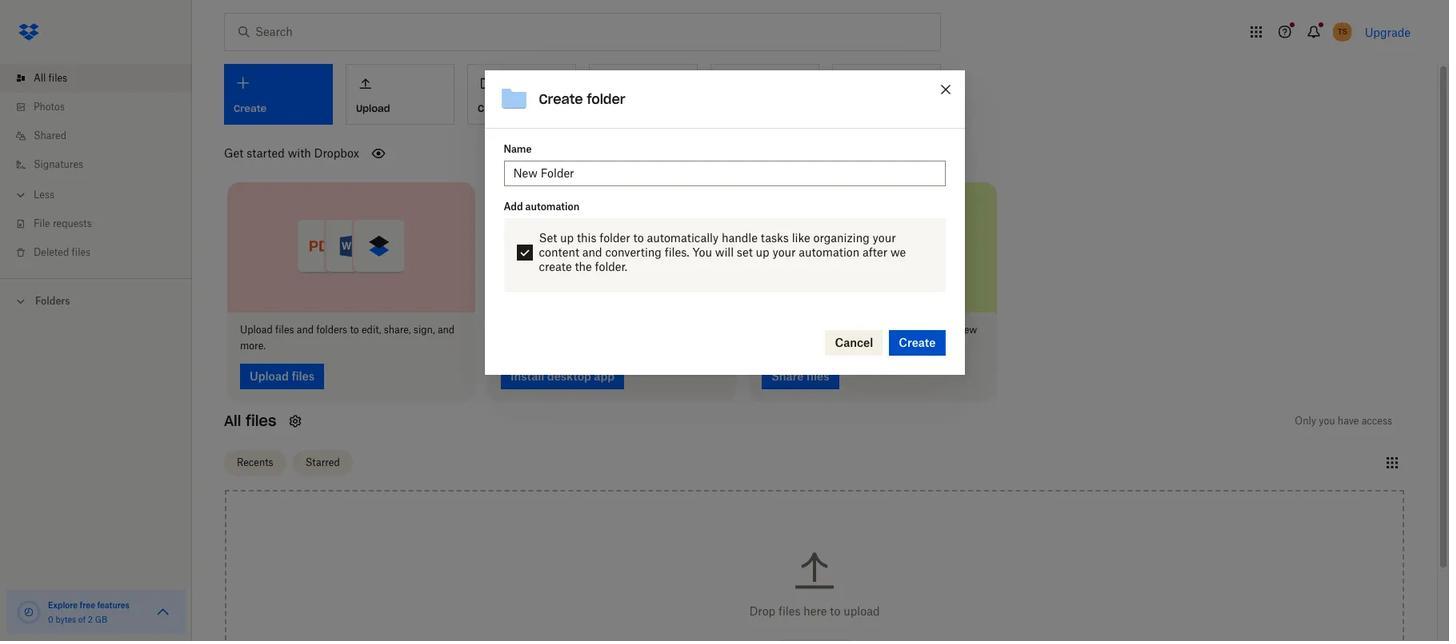 Task type: describe. For each thing, give the bounding box(es) containing it.
recents button
[[224, 451, 286, 476]]

file requests link
[[13, 210, 192, 239]]

get
[[224, 146, 244, 160]]

record button
[[589, 64, 698, 125]]

with for started
[[288, 146, 311, 160]]

view
[[957, 324, 978, 336]]

all files link
[[13, 64, 192, 93]]

create button
[[890, 331, 946, 356]]

started
[[247, 146, 285, 160]]

and inside share files with anyone and control edit or view access.
[[871, 324, 888, 336]]

less
[[34, 189, 54, 201]]

sign,
[[414, 324, 435, 336]]

file requests
[[34, 218, 92, 230]]

here
[[804, 605, 827, 619]]

starred button
[[293, 451, 353, 476]]

1 vertical spatial up
[[756, 246, 770, 259]]

upgrade link
[[1365, 25, 1411, 39]]

get started with dropbox
[[224, 146, 359, 160]]

have
[[1338, 415, 1359, 427]]

you
[[1319, 415, 1336, 427]]

deleted
[[34, 247, 69, 259]]

and left folders
[[297, 324, 314, 336]]

create inside 'create' button
[[899, 336, 936, 350]]

access
[[1362, 415, 1393, 427]]

folders
[[316, 324, 347, 336]]

anyone
[[836, 324, 868, 336]]

0 vertical spatial up
[[560, 231, 574, 245]]

deleted files link
[[13, 239, 192, 267]]

share,
[[384, 324, 411, 336]]

of
[[78, 616, 86, 625]]

after
[[863, 246, 888, 259]]

edit,
[[362, 324, 381, 336]]

quota usage element
[[16, 600, 42, 626]]

files.
[[665, 246, 690, 259]]

edit
[[925, 324, 942, 336]]

and inside set up this folder to automatically handle tasks like organizing your content and converting files. you will set up your automation after we create the folder.
[[583, 246, 602, 259]]

drop files here to upload
[[750, 605, 880, 619]]

files right deleted
[[72, 247, 91, 259]]

2 vertical spatial to
[[830, 605, 841, 619]]

dropbox
[[314, 146, 359, 160]]

upload files and folders to edit, share, sign, and more.
[[240, 324, 455, 352]]

files up recents
[[246, 412, 276, 430]]

all inside list item
[[34, 72, 46, 84]]

set
[[737, 246, 753, 259]]

only you have access
[[1295, 415, 1393, 427]]

signatures
[[34, 158, 83, 170]]

control
[[890, 324, 922, 336]]

upload
[[844, 605, 880, 619]]

0 horizontal spatial automation
[[526, 201, 580, 213]]

folders button
[[0, 289, 192, 313]]

all files list item
[[0, 64, 192, 93]]

free
[[80, 601, 95, 611]]

shared
[[34, 130, 66, 142]]

add
[[504, 201, 523, 213]]

handle
[[722, 231, 758, 245]]

explore
[[48, 601, 78, 611]]

files inside "upload files and folders to edit, share, sign, and more."
[[275, 324, 294, 336]]

create
[[539, 260, 572, 274]]



Task type: locate. For each thing, give the bounding box(es) containing it.
0 horizontal spatial create
[[478, 102, 511, 114]]

access.
[[762, 340, 795, 352]]

files right share
[[792, 324, 810, 336]]

all files up recents
[[224, 412, 276, 430]]

1 vertical spatial to
[[350, 324, 359, 336]]

content
[[539, 246, 580, 259]]

set up this folder to automatically handle tasks like organizing your content and converting files. you will set up your automation after we create the folder.
[[539, 231, 906, 274]]

add automation
[[504, 201, 580, 213]]

up right set
[[756, 246, 770, 259]]

or
[[945, 324, 954, 336]]

starred
[[305, 457, 340, 469]]

automation down organizing
[[799, 246, 860, 259]]

create folder inside create folder button
[[478, 102, 543, 114]]

folders
[[35, 295, 70, 307]]

folder inside button
[[514, 102, 543, 114]]

cancel button
[[826, 331, 883, 356]]

1 vertical spatial with
[[813, 324, 833, 336]]

create left record
[[539, 91, 583, 107]]

all files
[[34, 72, 67, 84], [224, 412, 276, 430]]

to left edit,
[[350, 324, 359, 336]]

files left the here
[[779, 605, 801, 619]]

dropbox image
[[13, 16, 45, 48]]

files up the 'photos'
[[48, 72, 67, 84]]

the
[[575, 260, 592, 274]]

create
[[539, 91, 583, 107], [478, 102, 511, 114], [899, 336, 936, 350]]

folder
[[587, 91, 626, 107], [514, 102, 543, 114], [600, 231, 630, 245]]

folder.
[[595, 260, 628, 274]]

create up name
[[478, 102, 511, 114]]

up
[[560, 231, 574, 245], [756, 246, 770, 259]]

cancel
[[835, 336, 874, 350]]

more.
[[240, 340, 266, 352]]

all files up the 'photos'
[[34, 72, 67, 84]]

you
[[693, 246, 712, 259]]

recents
[[237, 457, 273, 469]]

2 horizontal spatial to
[[830, 605, 841, 619]]

record
[[600, 102, 635, 114]]

signatures link
[[13, 150, 192, 179]]

1 horizontal spatial all files
[[224, 412, 276, 430]]

we
[[891, 246, 906, 259]]

0 horizontal spatial all
[[34, 72, 46, 84]]

and
[[583, 246, 602, 259], [297, 324, 314, 336], [438, 324, 455, 336], [871, 324, 888, 336]]

requests
[[53, 218, 92, 230]]

features
[[97, 601, 130, 611]]

to
[[634, 231, 644, 245], [350, 324, 359, 336], [830, 605, 841, 619]]

1 horizontal spatial your
[[873, 231, 896, 245]]

gb
[[95, 616, 107, 625]]

photos link
[[13, 93, 192, 122]]

1 horizontal spatial all
[[224, 412, 241, 430]]

your down tasks
[[773, 246, 796, 259]]

folder inside set up this folder to automatically handle tasks like organizing your content and converting files. you will set up your automation after we create the folder.
[[600, 231, 630, 245]]

1 horizontal spatial with
[[813, 324, 833, 336]]

0 vertical spatial all files
[[34, 72, 67, 84]]

with inside share files with anyone and control edit or view access.
[[813, 324, 833, 336]]

automation
[[526, 201, 580, 213], [799, 246, 860, 259]]

converting
[[605, 246, 662, 259]]

0 vertical spatial to
[[634, 231, 644, 245]]

upload
[[240, 324, 273, 336]]

automation inside set up this folder to automatically handle tasks like organizing your content and converting files. you will set up your automation after we create the folder.
[[799, 246, 860, 259]]

like
[[792, 231, 811, 245]]

list containing all files
[[0, 54, 192, 279]]

to inside set up this folder to automatically handle tasks like organizing your content and converting files. you will set up your automation after we create the folder.
[[634, 231, 644, 245]]

Name text field
[[513, 165, 936, 183]]

files right upload
[[275, 324, 294, 336]]

0 vertical spatial your
[[873, 231, 896, 245]]

organizing
[[814, 231, 870, 245]]

file
[[34, 218, 50, 230]]

with left 'anyone'
[[813, 324, 833, 336]]

all files inside list item
[[34, 72, 67, 84]]

name
[[504, 143, 532, 155]]

1 horizontal spatial up
[[756, 246, 770, 259]]

share
[[762, 324, 789, 336]]

with right started on the left
[[288, 146, 311, 160]]

create down control
[[899, 336, 936, 350]]

0 horizontal spatial to
[[350, 324, 359, 336]]

0 horizontal spatial all files
[[34, 72, 67, 84]]

2
[[88, 616, 93, 625]]

with
[[288, 146, 311, 160], [813, 324, 833, 336]]

with for files
[[813, 324, 833, 336]]

deleted files
[[34, 247, 91, 259]]

only
[[1295, 415, 1317, 427]]

shared link
[[13, 122, 192, 150]]

create folder dialog
[[485, 71, 965, 376]]

to right the here
[[830, 605, 841, 619]]

bytes
[[56, 616, 76, 625]]

0 vertical spatial automation
[[526, 201, 580, 213]]

0 vertical spatial all
[[34, 72, 46, 84]]

will
[[715, 246, 734, 259]]

to for folders
[[350, 324, 359, 336]]

0 vertical spatial with
[[288, 146, 311, 160]]

0 horizontal spatial up
[[560, 231, 574, 245]]

and down this
[[583, 246, 602, 259]]

this
[[577, 231, 597, 245]]

1 vertical spatial all
[[224, 412, 241, 430]]

all
[[34, 72, 46, 84], [224, 412, 241, 430]]

all up the 'photos'
[[34, 72, 46, 84]]

tasks
[[761, 231, 789, 245]]

and right sign,
[[438, 324, 455, 336]]

1 horizontal spatial to
[[634, 231, 644, 245]]

and left control
[[871, 324, 888, 336]]

automatically
[[647, 231, 719, 245]]

drop
[[750, 605, 776, 619]]

photos
[[34, 101, 65, 113]]

0
[[48, 616, 53, 625]]

1 vertical spatial your
[[773, 246, 796, 259]]

create folder inside create folder dialog
[[539, 91, 626, 107]]

files inside share files with anyone and control edit or view access.
[[792, 324, 810, 336]]

2 horizontal spatial create
[[899, 336, 936, 350]]

explore free features 0 bytes of 2 gb
[[48, 601, 130, 625]]

0 horizontal spatial your
[[773, 246, 796, 259]]

1 vertical spatial all files
[[224, 412, 276, 430]]

create folder button
[[467, 64, 576, 125]]

1 vertical spatial automation
[[799, 246, 860, 259]]

1 horizontal spatial automation
[[799, 246, 860, 259]]

to for folder
[[634, 231, 644, 245]]

upgrade
[[1365, 25, 1411, 39]]

set
[[539, 231, 557, 245]]

create inside create folder button
[[478, 102, 511, 114]]

share files with anyone and control edit or view access.
[[762, 324, 978, 352]]

up up content
[[560, 231, 574, 245]]

all up recents
[[224, 412, 241, 430]]

automation up "set"
[[526, 201, 580, 213]]

list
[[0, 54, 192, 279]]

files
[[48, 72, 67, 84], [72, 247, 91, 259], [275, 324, 294, 336], [792, 324, 810, 336], [246, 412, 276, 430], [779, 605, 801, 619]]

create folder
[[539, 91, 626, 107], [478, 102, 543, 114]]

files inside list item
[[48, 72, 67, 84]]

to up converting at the top of the page
[[634, 231, 644, 245]]

1 horizontal spatial create
[[539, 91, 583, 107]]

your up 'after'
[[873, 231, 896, 245]]

to inside "upload files and folders to edit, share, sign, and more."
[[350, 324, 359, 336]]

0 horizontal spatial with
[[288, 146, 311, 160]]

less image
[[13, 187, 29, 203]]

your
[[873, 231, 896, 245], [773, 246, 796, 259]]



Task type: vqa. For each thing, say whether or not it's contained in the screenshot.
text
no



